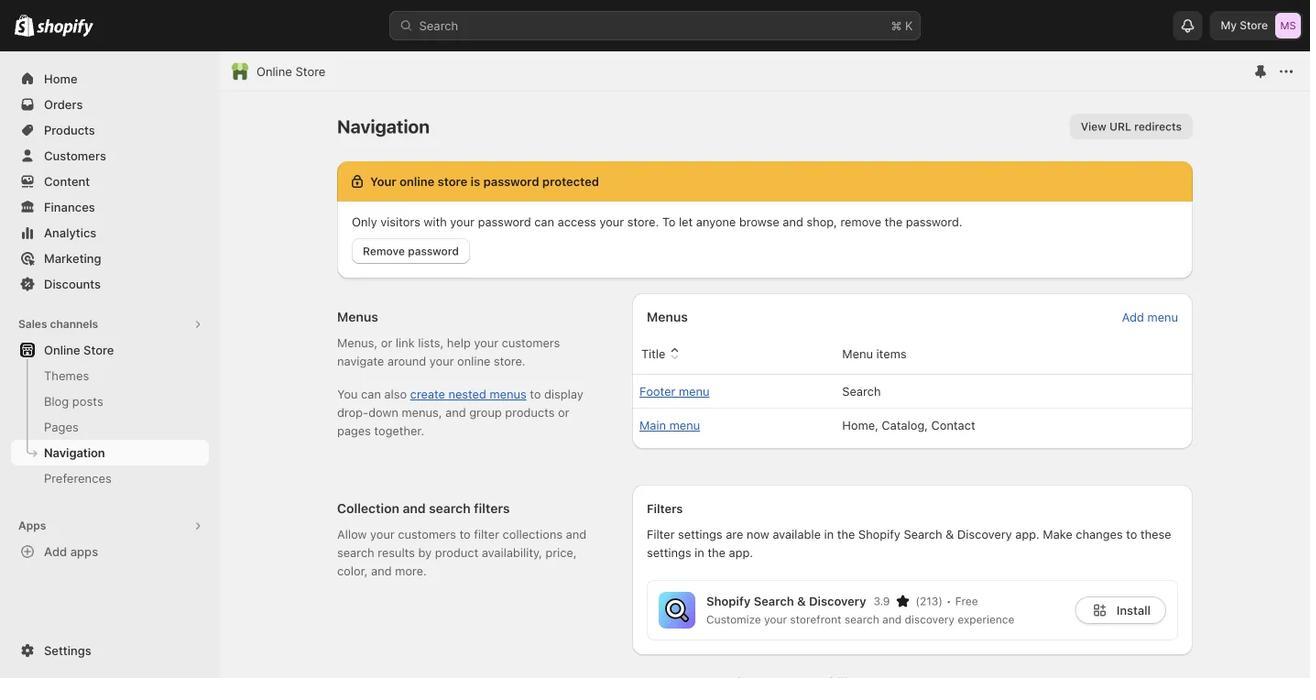 Task type: vqa. For each thing, say whether or not it's contained in the screenshot.
Blog posts LINK
yes



Task type: describe. For each thing, give the bounding box(es) containing it.
my store
[[1222, 19, 1269, 32]]

sales channels button
[[11, 312, 209, 337]]

apps button
[[11, 513, 209, 539]]

my
[[1222, 19, 1238, 32]]

0 horizontal spatial store
[[83, 343, 114, 357]]

blog posts link
[[11, 389, 209, 414]]

⌘ k
[[892, 18, 914, 33]]

posts
[[72, 394, 103, 408]]

content link
[[11, 169, 209, 194]]

finances link
[[11, 194, 209, 220]]

marketing link
[[11, 246, 209, 271]]

pages link
[[11, 414, 209, 440]]

discounts link
[[11, 271, 209, 297]]

apps
[[18, 519, 46, 533]]

settings
[[44, 644, 91, 658]]

home link
[[11, 66, 209, 92]]

preferences
[[44, 471, 112, 485]]

0 vertical spatial store
[[1241, 19, 1269, 32]]

channels
[[50, 318, 98, 331]]

preferences link
[[11, 466, 209, 491]]

discounts
[[44, 277, 101, 291]]

1 horizontal spatial online store
[[257, 64, 326, 78]]

⌘
[[892, 18, 902, 33]]

add
[[44, 545, 67, 559]]

k
[[906, 18, 914, 33]]

shopify image
[[37, 19, 94, 37]]

blog
[[44, 394, 69, 408]]

1 vertical spatial store
[[296, 64, 326, 78]]

sales channels
[[18, 318, 98, 331]]

search
[[419, 18, 459, 33]]



Task type: locate. For each thing, give the bounding box(es) containing it.
online down sales channels
[[44, 343, 80, 357]]

add apps
[[44, 545, 98, 559]]

1 vertical spatial online store link
[[11, 337, 209, 363]]

orders link
[[11, 92, 209, 117]]

my store image
[[1276, 13, 1302, 39]]

analytics link
[[11, 220, 209, 246]]

online store image
[[231, 62, 249, 81]]

products
[[44, 123, 95, 137]]

finances
[[44, 200, 95, 214]]

2 vertical spatial store
[[83, 343, 114, 357]]

store right my
[[1241, 19, 1269, 32]]

themes link
[[11, 363, 209, 389]]

0 horizontal spatial online store
[[44, 343, 114, 357]]

2 horizontal spatial store
[[1241, 19, 1269, 32]]

store down sales channels button
[[83, 343, 114, 357]]

0 vertical spatial online store
[[257, 64, 326, 78]]

customers link
[[11, 143, 209, 169]]

customers
[[44, 149, 106, 163]]

0 vertical spatial online
[[257, 64, 292, 78]]

online store
[[257, 64, 326, 78], [44, 343, 114, 357]]

orders
[[44, 97, 83, 111]]

online store link down channels
[[11, 337, 209, 363]]

navigation link
[[11, 440, 209, 466]]

1 horizontal spatial online
[[257, 64, 292, 78]]

0 horizontal spatial online
[[44, 343, 80, 357]]

online store link
[[257, 62, 326, 81], [11, 337, 209, 363]]

home
[[44, 72, 78, 86]]

0 horizontal spatial online store link
[[11, 337, 209, 363]]

online store right online store 'icon'
[[257, 64, 326, 78]]

sales
[[18, 318, 47, 331]]

themes
[[44, 369, 89, 383]]

blog posts
[[44, 394, 103, 408]]

pages
[[44, 420, 79, 434]]

1 vertical spatial online store
[[44, 343, 114, 357]]

store
[[1241, 19, 1269, 32], [296, 64, 326, 78], [83, 343, 114, 357]]

products link
[[11, 117, 209, 143]]

add apps button
[[11, 539, 209, 565]]

analytics
[[44, 226, 97, 240]]

online store down channels
[[44, 343, 114, 357]]

online
[[257, 64, 292, 78], [44, 343, 80, 357]]

store right online store 'icon'
[[296, 64, 326, 78]]

navigation
[[44, 446, 105, 460]]

shopify image
[[15, 14, 34, 36]]

online store link right online store 'icon'
[[257, 62, 326, 81]]

online right online store 'icon'
[[257, 64, 292, 78]]

0 vertical spatial online store link
[[257, 62, 326, 81]]

marketing
[[44, 251, 101, 265]]

1 horizontal spatial store
[[296, 64, 326, 78]]

settings link
[[11, 638, 209, 664]]

1 vertical spatial online
[[44, 343, 80, 357]]

content
[[44, 174, 90, 188]]

1 horizontal spatial online store link
[[257, 62, 326, 81]]

apps
[[70, 545, 98, 559]]



